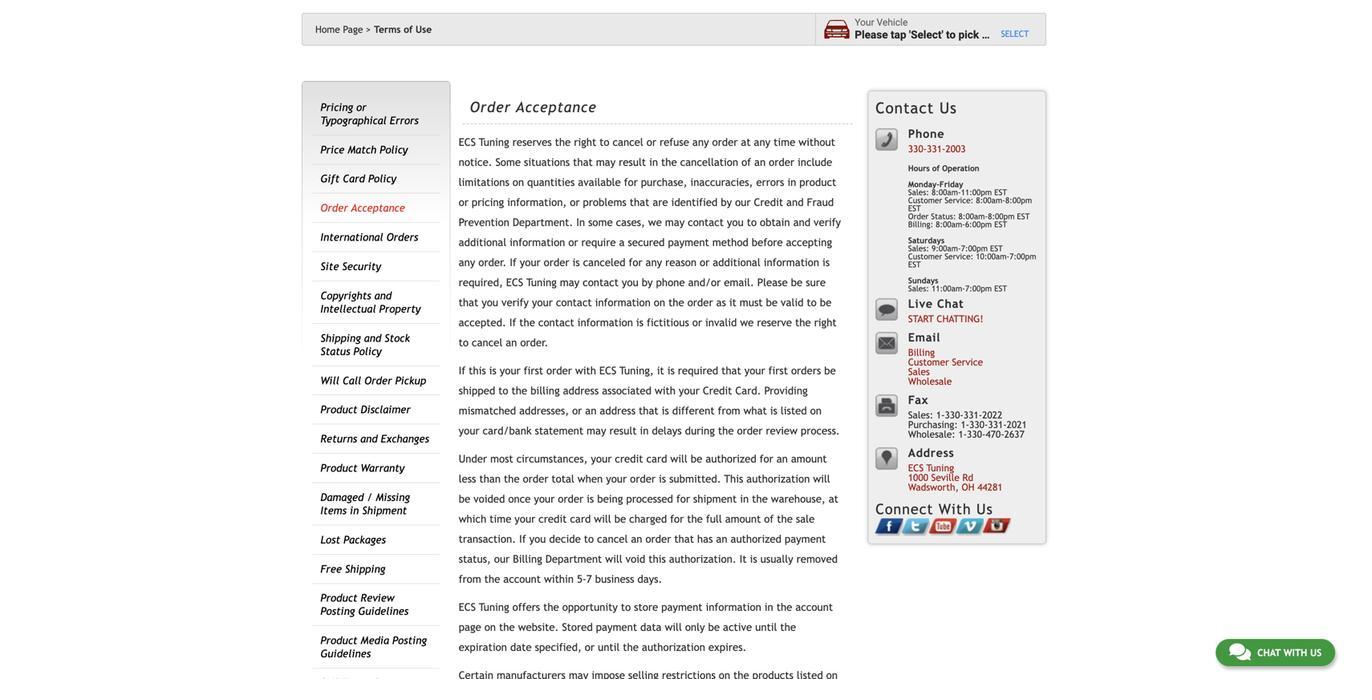 Task type: vqa. For each thing, say whether or not it's contained in the screenshot.
Shipping
yes



Task type: locate. For each thing, give the bounding box(es) containing it.
cancel left refuse
[[613, 136, 643, 149]]

posting inside product media posting guidelines
[[392, 635, 427, 647]]

comments image
[[1229, 643, 1251, 662]]

1 horizontal spatial time
[[774, 136, 796, 149]]

pick
[[959, 29, 979, 41]]

1 vertical spatial from
[[459, 574, 481, 586]]

time inside "ecs tuning reserves the right to cancel or refuse any order at any time without notice. some situations that may result in the cancellation of an order include limitations on quantities available for purchase, inaccuracies, errors in product or pricing information, or problems that are identified by our credit and fraud prevention department. in some cases, we may contact you to obtain and verify additional information or require a secured payment method before accepting any order. if your order is canceled for any reason or additional information is required, ecs tuning may contact you by phone and/or email. please be sure that you verify your contact information on the order as it must be valid to be accepted. if the contact information is fictitious or invalid we reserve the right to cancel an order."
[[774, 136, 796, 149]]

0 horizontal spatial this
[[469, 365, 486, 377]]

limitations
[[459, 176, 509, 189]]

in inside if this is your first order with ecs tuning, it is required that your first orders be shipped to the billing address associated with your credit card. providing mismatched addresses, or an address that is different from what is listed on your card/bank statement may result in delays during the order review process.
[[640, 425, 649, 438]]

this
[[469, 365, 486, 377], [649, 553, 666, 566]]

posting right "media" on the bottom of page
[[392, 635, 427, 647]]

providing
[[764, 385, 808, 397]]

amount down process.
[[791, 453, 827, 466]]

shipment
[[693, 493, 737, 506]]

0 vertical spatial authorization
[[747, 473, 810, 486]]

returns and exchanges link
[[321, 433, 429, 446]]

4 product from the top
[[321, 635, 358, 647]]

copyrights
[[321, 290, 371, 302]]

payment up reason at top
[[668, 236, 709, 249]]

this
[[724, 473, 743, 486]]

product inside product media posting guidelines
[[321, 635, 358, 647]]

card
[[343, 173, 365, 185]]

0 vertical spatial by
[[721, 196, 732, 209]]

in down this
[[740, 493, 749, 506]]

time inside under most circumstances, your credit card will be authorized for an amount less than the order total when your order is submitted. this authorization will be voided once your order is being processed for shipment in the warehouse, at which time your credit card will be charged for the full amount of the sale transaction. if you decide to cancel an order that has an authorized payment status, our billing department will void this authorization. it is usually removed from the account within 5-7 business days.
[[490, 513, 511, 526]]

result down associated
[[610, 425, 637, 438]]

1 horizontal spatial from
[[718, 405, 740, 417]]

please
[[855, 29, 888, 41], [757, 277, 788, 289]]

0 horizontal spatial posting
[[321, 606, 355, 618]]

in up purchase, at the top
[[649, 156, 658, 169]]

0 horizontal spatial it
[[657, 365, 664, 377]]

valid
[[781, 297, 804, 309]]

the right accepted. on the top of the page
[[520, 317, 535, 329]]

friday
[[940, 180, 963, 189]]

a inside your vehicle please tap 'select' to pick a vehicle
[[982, 29, 988, 41]]

that inside under most circumstances, your credit card will be authorized for an amount less than the order total when your order is submitted. this authorization will be voided once your order is being processed for shipment in the warehouse, at which time your credit card will be charged for the full amount of the sale transaction. if you decide to cancel an order that has an authorized payment status, our billing department will void this authorization. it is usually removed from the account within 5-7 business days.
[[674, 533, 694, 546]]

verify up accepted. on the top of the page
[[502, 297, 529, 309]]

0 horizontal spatial account
[[503, 574, 541, 586]]

0 horizontal spatial first
[[524, 365, 543, 377]]

errors
[[390, 114, 419, 127]]

1 horizontal spatial posting
[[392, 635, 427, 647]]

policy for price match policy
[[380, 144, 408, 156]]

usually
[[761, 553, 793, 566]]

purchase,
[[641, 176, 687, 189]]

or up in
[[570, 196, 580, 209]]

product up returns
[[321, 404, 358, 416]]

exchanges
[[381, 433, 429, 446]]

of inside "ecs tuning reserves the right to cancel or refuse any order at any time without notice. some situations that may result in the cancellation of an order include limitations on quantities available for purchase, inaccuracies, errors in product or pricing information, or problems that are identified by our credit and fraud prevention department. in some cases, we may contact you to obtain and verify additional information or require a secured payment method before accepting any order. if your order is canceled for any reason or additional information is required, ecs tuning may contact you by phone and/or email. please be sure that you verify your contact information on the order as it must be valid to be accepted. if the contact information is fictitious or invalid we reserve the right to cancel an order."
[[742, 156, 751, 169]]

1 vertical spatial at
[[829, 493, 839, 506]]

billing down transaction.
[[513, 553, 542, 566]]

addresses,
[[519, 405, 569, 417]]

331-
[[927, 143, 946, 154], [964, 410, 982, 421], [988, 419, 1007, 430]]

1 horizontal spatial billing
[[908, 347, 935, 358]]

verify down fraud
[[814, 216, 841, 229]]

will down the "being"
[[594, 513, 611, 526]]

that
[[573, 156, 593, 169], [630, 196, 650, 209], [459, 297, 479, 309], [722, 365, 741, 377], [639, 405, 659, 417], [674, 533, 694, 546]]

order. up required, on the top left of page
[[479, 257, 507, 269]]

and inside shipping and stock status policy
[[364, 332, 381, 345]]

refuse
[[660, 136, 689, 149]]

or inside pricing or typographical errors
[[356, 101, 366, 113]]

331- inside phone 330-331-2003
[[927, 143, 946, 154]]

1 horizontal spatial credit
[[754, 196, 783, 209]]

0 vertical spatial card
[[646, 453, 667, 466]]

0 vertical spatial 8:00pm
[[1006, 196, 1032, 205]]

pickup
[[395, 375, 426, 387]]

credit
[[615, 453, 643, 466], [539, 513, 567, 526]]

tuning inside ecs tuning offers the opportunity to store payment information in the account page on the website. stored payment data will only be active until the expiration date specified, or until the authorization expires.
[[479, 602, 509, 614]]

to inside your vehicle please tap 'select' to pick a vehicle
[[946, 29, 956, 41]]

sundays
[[908, 276, 939, 285]]

1 vertical spatial our
[[494, 553, 510, 566]]

from down status,
[[459, 574, 481, 586]]

some
[[496, 156, 521, 169]]

1 vertical spatial billing
[[513, 553, 542, 566]]

1 vertical spatial acceptance
[[351, 202, 405, 214]]

0 horizontal spatial with
[[575, 365, 596, 377]]

product inside product review posting guidelines
[[321, 592, 358, 605]]

disclaimer
[[361, 404, 411, 416]]

situations
[[524, 156, 570, 169]]

0 vertical spatial a
[[982, 29, 988, 41]]

from inside if this is your first order with ecs tuning, it is required that your first orders be shipped to the billing address associated with your credit card. providing mismatched addresses, or an address that is different from what is listed on your card/bank statement may result in delays during the order review process.
[[718, 405, 740, 417]]

additional down prevention
[[459, 236, 507, 249]]

customer inside email billing customer service sales wholesale
[[908, 357, 949, 368]]

pricing
[[321, 101, 353, 113]]

on up process.
[[810, 405, 822, 417]]

on right page
[[485, 622, 496, 634]]

our down inaccuracies,
[[735, 196, 751, 209]]

0 vertical spatial order.
[[479, 257, 507, 269]]

tuning
[[479, 136, 509, 149], [526, 277, 557, 289], [927, 463, 954, 474], [479, 602, 509, 614]]

our inside "ecs tuning reserves the right to cancel or refuse any order at any time without notice. some situations that may result in the cancellation of an order include limitations on quantities available for purchase, inaccuracies, errors in product or pricing information, or problems that are identified by our credit and fraud prevention department. in some cases, we may contact you to obtain and verify additional information or require a secured payment method before accepting any order. if your order is canceled for any reason or additional information is required, ecs tuning may contact you by phone and/or email. please be sure that you verify your contact information on the order as it must be valid to be accepted. if the contact information is fictitious or invalid we reserve the right to cancel an order."
[[735, 196, 751, 209]]

additional up email. on the top right of the page
[[713, 257, 761, 269]]

of down warehouse,
[[764, 513, 774, 526]]

1 horizontal spatial our
[[735, 196, 751, 209]]

product review posting guidelines link
[[321, 592, 409, 618]]

or left pricing
[[459, 196, 469, 209]]

1 vertical spatial 8:00pm
[[988, 212, 1015, 221]]

vehicle
[[877, 17, 908, 28]]

2 vertical spatial us
[[1310, 648, 1322, 659]]

of left the use
[[404, 24, 413, 35]]

account inside ecs tuning offers the opportunity to store payment information in the account page on the website. stored payment data will only be active until the expiration date specified, or until the authorization expires.
[[796, 602, 833, 614]]

0 vertical spatial account
[[503, 574, 541, 586]]

credit up decide
[[539, 513, 567, 526]]

acceptance up reserves
[[516, 99, 597, 116]]

shipping down the packages
[[345, 563, 385, 576]]

guidelines inside product media posting guidelines
[[321, 648, 371, 661]]

the down phone
[[669, 297, 684, 309]]

posting inside product review posting guidelines
[[321, 606, 355, 618]]

typographical
[[321, 114, 387, 127]]

our inside under most circumstances, your credit card will be authorized for an amount less than the order total when your order is submitted. this authorization will be voided once your order is being processed for shipment in the warehouse, at which time your credit card will be charged for the full amount of the sale transaction. if you decide to cancel an order that has an authorized payment status, our billing department will void this authorization. it is usually removed from the account within 5-7 business days.
[[494, 553, 510, 566]]

authorized up 'it'
[[731, 533, 782, 546]]

policy inside shipping and stock status policy
[[353, 345, 382, 358]]

of up inaccuracies,
[[742, 156, 751, 169]]

1 horizontal spatial order acceptance
[[470, 99, 597, 116]]

when
[[578, 473, 603, 486]]

with up different
[[655, 385, 676, 397]]

1 vertical spatial result
[[610, 425, 637, 438]]

to right decide
[[584, 533, 594, 546]]

it inside "ecs tuning reserves the right to cancel or refuse any order at any time without notice. some situations that may result in the cancellation of an order include limitations on quantities available for purchase, inaccuracies, errors in product or pricing information, or problems that are identified by our credit and fraud prevention department. in some cases, we may contact you to obtain and verify additional information or require a secured payment method before accepting any order. if your order is canceled for any reason or additional information is required, ecs tuning may contact you by phone and/or email. please be sure that you verify your contact information on the order as it must be valid to be accepted. if the contact information is fictitious or invalid we reserve the right to cancel an order."
[[729, 297, 737, 309]]

international
[[321, 231, 383, 244]]

0 vertical spatial address
[[563, 385, 599, 397]]

authorization down only
[[642, 642, 705, 654]]

credit down the errors
[[754, 196, 783, 209]]

to up mismatched
[[499, 385, 508, 397]]

1 horizontal spatial verify
[[814, 216, 841, 229]]

additional
[[459, 236, 507, 249], [713, 257, 761, 269]]

connect with us
[[876, 501, 993, 518]]

0 horizontal spatial at
[[741, 136, 751, 149]]

reserves
[[513, 136, 552, 149]]

address
[[563, 385, 599, 397], [600, 405, 636, 417]]

0 horizontal spatial authorization
[[642, 642, 705, 654]]

0 vertical spatial customer
[[908, 196, 942, 205]]

is up delays
[[662, 405, 669, 417]]

1 vertical spatial service:
[[945, 252, 974, 261]]

1 vertical spatial authorization
[[642, 642, 705, 654]]

with inside chat with us link
[[1284, 648, 1307, 659]]

lost
[[321, 534, 340, 546]]

330-
[[908, 143, 927, 154], [945, 410, 964, 421], [970, 419, 988, 430], [967, 429, 986, 440]]

0 vertical spatial additional
[[459, 236, 507, 249]]

with left tuning,
[[575, 365, 596, 377]]

what
[[744, 405, 767, 417]]

payment inside under most circumstances, your credit card will be authorized for an amount less than the order total when your order is submitted. this authorization will be voided once your order is being processed for shipment in the warehouse, at which time your credit card will be charged for the full amount of the sale transaction. if you decide to cancel an order that has an authorized payment status, our billing department will void this authorization. it is usually removed from the account within 5-7 business days.
[[785, 533, 826, 546]]

8:00am-
[[932, 188, 961, 197], [976, 196, 1006, 205], [959, 212, 988, 221], [936, 220, 965, 229]]

0 vertical spatial amount
[[791, 453, 827, 466]]

guidelines for media
[[321, 648, 371, 661]]

2 vertical spatial cancel
[[597, 533, 628, 546]]

8:00am- down 11:00pm
[[959, 212, 988, 221]]

tuning down address
[[927, 463, 954, 474]]

1 horizontal spatial additional
[[713, 257, 761, 269]]

policy up will call order pickup
[[353, 345, 382, 358]]

1 vertical spatial cancel
[[472, 337, 503, 349]]

0 horizontal spatial chat
[[937, 297, 964, 311]]

with right comments image
[[1284, 648, 1307, 659]]

any down secured on the top left of the page
[[646, 257, 662, 269]]

1 vertical spatial shipping
[[345, 563, 385, 576]]

2 vertical spatial with
[[1284, 648, 1307, 659]]

us for connect
[[977, 501, 993, 518]]

include
[[798, 156, 832, 169]]

of
[[404, 24, 413, 35], [742, 156, 751, 169], [932, 164, 940, 173], [764, 513, 774, 526]]

7:00pm down 6:00pm
[[961, 244, 988, 253]]

0 vertical spatial billing
[[908, 347, 935, 358]]

amount right full
[[725, 513, 761, 526]]

be down less
[[459, 493, 470, 506]]

to left store
[[621, 602, 631, 614]]

any up the errors
[[754, 136, 771, 149]]

policy for gift card policy
[[368, 173, 396, 185]]

card
[[646, 453, 667, 466], [570, 513, 591, 526]]

account up offers
[[503, 574, 541, 586]]

that up available
[[573, 156, 593, 169]]

payment inside "ecs tuning reserves the right to cancel or refuse any order at any time without notice. some situations that may result in the cancellation of an order include limitations on quantities available for purchase, inaccuracies, errors in product or pricing information, or problems that are identified by our credit and fraud prevention department. in some cases, we may contact you to obtain and verify additional information or require a secured payment method before accepting any order. if your order is canceled for any reason or additional information is required, ecs tuning may contact you by phone and/or email. please be sure that you verify your contact information on the order as it must be valid to be accepted. if the contact information is fictitious or invalid we reserve the right to cancel an order."
[[668, 236, 709, 249]]

0 horizontal spatial 331-
[[927, 143, 946, 154]]

order up notice.
[[470, 99, 511, 116]]

0 vertical spatial guidelines
[[358, 606, 409, 618]]

product for product warranty
[[321, 462, 358, 475]]

'select'
[[909, 29, 944, 41]]

2 product from the top
[[321, 462, 358, 475]]

required
[[678, 365, 718, 377]]

please inside "ecs tuning reserves the right to cancel or refuse any order at any time without notice. some situations that may result in the cancellation of an order include limitations on quantities available for purchase, inaccuracies, errors in product or pricing information, or problems that are identified by our credit and fraud prevention department. in some cases, we may contact you to obtain and verify additional information or require a secured payment method before accepting any order. if your order is canceled for any reason or additional information is required, ecs tuning may contact you by phone and/or email. please be sure that you verify your contact information on the order as it must be valid to be accepted. if the contact information is fictitious or invalid we reserve the right to cancel an order."
[[757, 277, 788, 289]]

start
[[908, 313, 934, 325]]

wholesale:
[[908, 429, 956, 440]]

0 horizontal spatial please
[[757, 277, 788, 289]]

the right during
[[718, 425, 734, 438]]

order. up billing
[[520, 337, 548, 349]]

8:00pm right 11:00pm
[[1006, 196, 1032, 205]]

0 horizontal spatial by
[[642, 277, 653, 289]]

2 first from the left
[[769, 365, 788, 377]]

0 vertical spatial credit
[[754, 196, 783, 209]]

address right billing
[[563, 385, 599, 397]]

0 horizontal spatial order.
[[479, 257, 507, 269]]

5-
[[577, 574, 586, 586]]

billing inside email billing customer service sales wholesale
[[908, 347, 935, 358]]

status,
[[459, 553, 491, 566]]

reserve
[[757, 317, 792, 329]]

1 horizontal spatial account
[[796, 602, 833, 614]]

any up cancellation
[[693, 136, 709, 149]]

policy right card
[[368, 173, 396, 185]]

or up statement
[[572, 405, 582, 417]]

posting down free
[[321, 606, 355, 618]]

may inside if this is your first order with ecs tuning, it is required that your first orders be shipped to the billing address associated with your credit card. providing mismatched addresses, or an address that is different from what is listed on your card/bank statement may result in delays during the order review process.
[[587, 425, 606, 438]]

this up "days."
[[649, 553, 666, 566]]

authorization inside under most circumstances, your credit card will be authorized for an amount less than the order total when your order is submitted. this authorization will be voided once your order is being processed for shipment in the warehouse, at which time your credit card will be charged for the full amount of the sale transaction. if you decide to cancel an order that has an authorized payment status, our billing department will void this authorization. it is usually removed from the account within 5-7 business days.
[[747, 473, 810, 486]]

product left "media" on the bottom of page
[[321, 635, 358, 647]]

less
[[459, 473, 476, 486]]

first up billing
[[524, 365, 543, 377]]

is left canceled
[[573, 257, 580, 269]]

1 horizontal spatial we
[[740, 317, 754, 329]]

date
[[510, 642, 532, 654]]

0 horizontal spatial credit
[[539, 513, 567, 526]]

pricing
[[472, 196, 504, 209]]

international orders link
[[321, 231, 418, 244]]

4 sales: from the top
[[908, 410, 934, 421]]

2 vertical spatial customer
[[908, 357, 949, 368]]

notice.
[[459, 156, 492, 169]]

statement
[[535, 425, 584, 438]]

1 vertical spatial account
[[796, 602, 833, 614]]

guidelines inside product review posting guidelines
[[358, 606, 409, 618]]

and for copyrights and intellectual property
[[374, 290, 392, 302]]

2 service: from the top
[[945, 252, 974, 261]]

1 vertical spatial it
[[657, 365, 664, 377]]

guidelines for review
[[358, 606, 409, 618]]

0 horizontal spatial credit
[[703, 385, 732, 397]]

verify
[[814, 216, 841, 229], [502, 297, 529, 309]]

international orders
[[321, 231, 418, 244]]

1 vertical spatial card
[[570, 513, 591, 526]]

0 horizontal spatial a
[[619, 236, 625, 249]]

card down delays
[[646, 453, 667, 466]]

0 horizontal spatial verify
[[502, 297, 529, 309]]

that left are
[[630, 196, 650, 209]]

1 first from the left
[[524, 365, 543, 377]]

or inside ecs tuning offers the opportunity to store payment information in the account page on the website. stored payment data will only be active until the expiration date specified, or until the authorization expires.
[[585, 642, 595, 654]]

0 horizontal spatial from
[[459, 574, 481, 586]]

it inside if this is your first order with ecs tuning, it is required that your first orders be shipped to the billing address associated with your credit card. providing mismatched addresses, or an address that is different from what is listed on your card/bank statement may result in delays during the order review process.
[[657, 365, 664, 377]]

authorized up this
[[706, 453, 757, 466]]

2 vertical spatial policy
[[353, 345, 382, 358]]

1 vertical spatial we
[[740, 317, 754, 329]]

1 vertical spatial credit
[[703, 385, 732, 397]]

amount
[[791, 453, 827, 466], [725, 513, 761, 526]]

obtain
[[760, 216, 790, 229]]

removed
[[797, 553, 838, 566]]

330-331-2003 link
[[908, 143, 966, 154]]

1 horizontal spatial it
[[729, 297, 737, 309]]

the down status,
[[484, 574, 500, 586]]

it
[[729, 297, 737, 309], [657, 365, 664, 377]]

3 sales: from the top
[[908, 284, 929, 293]]

1 vertical spatial with
[[655, 385, 676, 397]]

1 product from the top
[[321, 404, 358, 416]]

billing
[[908, 347, 935, 358], [513, 553, 542, 566]]

0 vertical spatial service:
[[945, 196, 974, 205]]

2 sales: from the top
[[908, 244, 929, 253]]

submitted.
[[669, 473, 721, 486]]

1 horizontal spatial a
[[982, 29, 988, 41]]

0 vertical spatial this
[[469, 365, 486, 377]]

or up typographical
[[356, 101, 366, 113]]

data
[[640, 622, 662, 634]]

0 horizontal spatial time
[[490, 513, 511, 526]]

returns and exchanges
[[321, 433, 429, 446]]

status:
[[931, 212, 956, 221]]

1 vertical spatial time
[[490, 513, 511, 526]]

for down "review"
[[760, 453, 774, 466]]

by
[[721, 196, 732, 209], [642, 277, 653, 289]]

of right hours
[[932, 164, 940, 173]]

in inside ecs tuning offers the opportunity to store payment information in the account page on the website. stored payment data will only be active until the expiration date specified, or until the authorization expires.
[[765, 602, 773, 614]]

order down total
[[558, 493, 584, 506]]

product for product review posting guidelines
[[321, 592, 358, 605]]

you inside under most circumstances, your credit card will be authorized for an amount less than the order total when your order is submitted. this authorization will be voided once your order is being processed for shipment in the warehouse, at which time your credit card will be charged for the full amount of the sale transaction. if you decide to cancel an order that has an authorized payment status, our billing department will void this authorization. it is usually removed from the account within 5-7 business days.
[[529, 533, 546, 546]]

hours
[[908, 164, 930, 173]]

email billing customer service sales wholesale
[[908, 331, 983, 387]]

posting for product review posting guidelines
[[321, 606, 355, 618]]

will
[[671, 453, 688, 466], [813, 473, 830, 486], [594, 513, 611, 526], [605, 553, 623, 566], [665, 622, 682, 634]]

from inside under most circumstances, your credit card will be authorized for an amount less than the order total when your order is submitted. this authorization will be voided once your order is being processed for shipment in the warehouse, at which time your credit card will be charged for the full amount of the sale transaction. if you decide to cancel an order that has an authorized payment status, our billing department will void this authorization. it is usually removed from the account within 5-7 business days.
[[459, 574, 481, 586]]

address ecs tuning 1000 seville rd wadsworth, oh 44281
[[908, 447, 1003, 493]]

account inside under most circumstances, your credit card will be authorized for an amount less than the order total when your order is submitted. this authorization will be voided once your order is being processed for shipment in the warehouse, at which time your credit card will be charged for the full amount of the sale transaction. if you decide to cancel an order that has an authorized payment status, our billing department will void this authorization. it is usually removed from the account within 5-7 business days.
[[503, 574, 541, 586]]

gift card policy link
[[321, 173, 396, 185]]

order up cancellation
[[712, 136, 738, 149]]

1 vertical spatial customer
[[908, 252, 942, 261]]

address down associated
[[600, 405, 636, 417]]

0 vertical spatial from
[[718, 405, 740, 417]]

0 horizontal spatial card
[[570, 513, 591, 526]]

result up purchase, at the top
[[619, 156, 646, 169]]

is up sure
[[823, 257, 830, 269]]

1 horizontal spatial chat
[[1258, 648, 1281, 659]]

be
[[791, 277, 803, 289], [766, 297, 778, 309], [820, 297, 832, 309], [824, 365, 836, 377], [691, 453, 703, 466], [459, 493, 470, 506], [614, 513, 626, 526], [708, 622, 720, 634]]

an inside if this is your first order with ecs tuning, it is required that your first orders be shipped to the billing address associated with your credit card. providing mismatched addresses, or an address that is different from what is listed on your card/bank statement may result in delays during the order review process.
[[585, 405, 597, 417]]

3 customer from the top
[[908, 357, 949, 368]]

of inside under most circumstances, your credit card will be authorized for an amount less than the order total when your order is submitted. this authorization will be voided once your order is being processed for shipment in the warehouse, at which time your credit card will be charged for the full amount of the sale transaction. if you decide to cancel an order that has an authorized payment status, our billing department will void this authorization. it is usually removed from the account within 5-7 business days.
[[764, 513, 774, 526]]

0 horizontal spatial acceptance
[[351, 202, 405, 214]]

0 vertical spatial verify
[[814, 216, 841, 229]]

3 product from the top
[[321, 592, 358, 605]]

it right tuning,
[[657, 365, 664, 377]]

it right 'as'
[[729, 297, 737, 309]]

1 horizontal spatial acceptance
[[516, 99, 597, 116]]

this inside if this is your first order with ecs tuning, it is required that your first orders be shipped to the billing address associated with your credit card. providing mismatched addresses, or an address that is different from what is listed on your card/bank statement may result in delays during the order review process.
[[469, 365, 486, 377]]

0 vertical spatial we
[[648, 216, 662, 229]]

cancellation
[[680, 156, 738, 169]]

us for chat
[[1310, 648, 1322, 659]]

0 horizontal spatial right
[[574, 136, 596, 149]]

0 vertical spatial result
[[619, 156, 646, 169]]

0 horizontal spatial our
[[494, 553, 510, 566]]

that up delays
[[639, 405, 659, 417]]

you left decide
[[529, 533, 546, 546]]

1 horizontal spatial address
[[600, 405, 636, 417]]

and inside "copyrights and intellectual property"
[[374, 290, 392, 302]]

identified
[[671, 196, 718, 209]]

site security
[[321, 260, 381, 273]]

authorization inside ecs tuning offers the opportunity to store payment information in the account page on the website. stored payment data will only be active until the expiration date specified, or until the authorization expires.
[[642, 642, 705, 654]]

1 horizontal spatial card
[[646, 453, 667, 466]]

0 vertical spatial cancel
[[613, 136, 643, 149]]

shipping and stock status policy link
[[321, 332, 410, 358]]

the left sale
[[777, 513, 793, 526]]

0 vertical spatial please
[[855, 29, 888, 41]]

result inside "ecs tuning reserves the right to cancel or refuse any order at any time without notice. some situations that may result in the cancellation of an order include limitations on quantities available for purchase, inaccuracies, errors in product or pricing information, or problems that are identified by our credit and fraud prevention department. in some cases, we may contact you to obtain and verify additional information or require a secured payment method before accepting any order. if your order is canceled for any reason or additional information is required, ecs tuning may contact you by phone and/or email. please be sure that you verify your contact information on the order as it must be valid to be accepted. if the contact information is fictitious or invalid we reserve the right to cancel an order."
[[619, 156, 646, 169]]



Task type: describe. For each thing, give the bounding box(es) containing it.
330- up 'wholesale:'
[[945, 410, 964, 421]]

order inside hours of operation monday-friday sales: 8:00am-11:00pm est customer service: 8:00am-8:00pm est order status: 8:00am-8:00pm est billing: 8:00am-6:00pm est saturdays sales: 9:00am-7:00pm est customer service: 10:00am-7:00pm est sundays sales: 11:00am-7:00pm est
[[908, 212, 929, 221]]

information down accepting
[[764, 257, 819, 269]]

information,
[[507, 196, 567, 209]]

ecs inside ecs tuning offers the opportunity to store payment information in the account page on the website. stored payment data will only be active until the expiration date specified, or until the authorization expires.
[[459, 602, 476, 614]]

please inside your vehicle please tap 'select' to pick a vehicle
[[855, 29, 888, 41]]

expires.
[[709, 642, 747, 654]]

will call order pickup
[[321, 375, 426, 387]]

is right what
[[770, 405, 778, 417]]

the left full
[[687, 513, 703, 526]]

1 vertical spatial additional
[[713, 257, 761, 269]]

be down the "being"
[[614, 513, 626, 526]]

the down store
[[623, 642, 639, 654]]

11:00pm
[[961, 188, 992, 197]]

330- inside phone 330-331-2003
[[908, 143, 927, 154]]

for right available
[[624, 176, 638, 189]]

order down department.
[[544, 257, 569, 269]]

for down secured on the top left of the page
[[629, 257, 643, 269]]

2021
[[1007, 419, 1027, 430]]

this inside under most circumstances, your credit card will be authorized for an amount less than the order total when your order is submitted. this authorization will be voided once your order is being processed for shipment in the warehouse, at which time your credit card will be charged for the full amount of the sale transaction. if you decide to cancel an order that has an authorized payment status, our billing department will void this authorization. it is usually removed from the account within 5-7 business days.
[[649, 553, 666, 566]]

specified,
[[535, 642, 582, 654]]

pricing or typographical errors link
[[321, 101, 419, 127]]

mismatched
[[459, 405, 516, 417]]

order up the errors
[[769, 156, 795, 169]]

select link
[[1001, 29, 1029, 40]]

you up accepted. on the top of the page
[[482, 297, 498, 309]]

0 vertical spatial acceptance
[[516, 99, 597, 116]]

property
[[379, 303, 421, 315]]

2637
[[1005, 429, 1025, 440]]

the up situations
[[555, 136, 571, 149]]

orders
[[791, 365, 821, 377]]

be up reserve
[[766, 297, 778, 309]]

problems
[[583, 196, 627, 209]]

will call order pickup link
[[321, 375, 426, 387]]

on up fictitious
[[654, 297, 665, 309]]

be inside if this is your first order with ecs tuning, it is required that your first orders be shipped to the billing address associated with your credit card. providing mismatched addresses, or an address that is different from what is listed on your card/bank statement may result in delays during the order review process.
[[824, 365, 836, 377]]

ecs right required, on the top left of page
[[506, 277, 523, 289]]

1 vertical spatial chat
[[1258, 648, 1281, 659]]

in inside under most circumstances, your credit card will be authorized for an amount less than the order total when your order is submitted. this authorization will be voided once your order is being processed for shipment in the warehouse, at which time your credit card will be charged for the full amount of the sale transaction. if you decide to cancel an order that has an authorized payment status, our billing department will void this authorization. it is usually removed from the account within 5-7 business days.
[[740, 493, 749, 506]]

and for returns and exchanges
[[360, 433, 378, 446]]

2 horizontal spatial 331-
[[988, 419, 1007, 430]]

tuning,
[[620, 365, 654, 377]]

price match policy link
[[321, 144, 408, 156]]

0 horizontal spatial until
[[598, 642, 620, 654]]

for right charged
[[670, 513, 684, 526]]

will up business
[[605, 553, 623, 566]]

sure
[[806, 277, 826, 289]]

will up the submitted.
[[671, 453, 688, 466]]

most
[[490, 453, 513, 466]]

to left obtain
[[747, 216, 757, 229]]

associated
[[602, 385, 652, 397]]

website.
[[518, 622, 559, 634]]

offers
[[513, 602, 540, 614]]

is left required at the right of page
[[668, 365, 675, 377]]

invalid
[[705, 317, 737, 329]]

the up "date"
[[499, 622, 515, 634]]

to inside if this is your first order with ecs tuning, it is required that your first orders be shipped to the billing address associated with your credit card. providing mismatched addresses, or an address that is different from what is listed on your card/bank statement may result in delays during the order review process.
[[499, 385, 508, 397]]

at inside under most circumstances, your credit card will be authorized for an amount less than the order total when your order is submitted. this authorization will be voided once your order is being processed for shipment in the warehouse, at which time your credit card will be charged for the full amount of the sale transaction. if you decide to cancel an order that has an authorized payment status, our billing department will void this authorization. it is usually removed from the account within 5-7 business days.
[[829, 493, 839, 506]]

1 vertical spatial credit
[[539, 513, 567, 526]]

your vehicle please tap 'select' to pick a vehicle
[[855, 17, 1025, 41]]

of inside hours of operation monday-friday sales: 8:00am-11:00pm est customer service: 8:00am-8:00pm est order status: 8:00am-8:00pm est billing: 8:00am-6:00pm est saturdays sales: 9:00am-7:00pm est customer service: 10:00am-7:00pm est sundays sales: 11:00am-7:00pm est
[[932, 164, 940, 173]]

days.
[[638, 574, 662, 586]]

1 service: from the top
[[945, 196, 974, 205]]

transaction.
[[459, 533, 516, 546]]

1 vertical spatial right
[[814, 317, 837, 329]]

circumstances,
[[517, 453, 588, 466]]

monday-
[[908, 180, 940, 189]]

7:00pm down 10:00am-
[[965, 284, 992, 293]]

will up warehouse,
[[813, 473, 830, 486]]

shipping inside shipping and stock status policy
[[321, 332, 361, 345]]

order right call
[[364, 375, 392, 387]]

tuning down department.
[[526, 277, 557, 289]]

errors
[[756, 176, 784, 189]]

1 horizontal spatial with
[[655, 385, 676, 397]]

in right the errors
[[788, 176, 796, 189]]

to right the valid
[[807, 297, 817, 309]]

seville
[[931, 472, 960, 483]]

is left the "being"
[[587, 493, 594, 506]]

7:00pm right '9:00am-'
[[1010, 252, 1036, 261]]

1 horizontal spatial until
[[755, 622, 777, 634]]

your
[[855, 17, 874, 28]]

order down charged
[[646, 533, 671, 546]]

fax
[[908, 394, 929, 407]]

tuning inside address ecs tuning 1000 seville rd wadsworth, oh 44281
[[927, 463, 954, 474]]

may up available
[[596, 156, 616, 169]]

ecs up notice.
[[459, 136, 476, 149]]

order down what
[[737, 425, 763, 438]]

if this is your first order with ecs tuning, it is required that your first orders be shipped to the billing address associated with your credit card. providing mismatched addresses, or an address that is different from what is listed on your card/bank statement may result in delays during the order review process.
[[459, 365, 840, 438]]

if right accepted. on the top of the page
[[509, 317, 516, 329]]

0 horizontal spatial amount
[[725, 513, 761, 526]]

0 horizontal spatial address
[[563, 385, 599, 397]]

the up 'once'
[[504, 473, 520, 486]]

1- left 2022
[[961, 419, 970, 430]]

credit inside if this is your first order with ecs tuning, it is required that your first orders be shipped to the billing address associated with your credit card. providing mismatched addresses, or an address that is different from what is listed on your card/bank statement may result in delays during the order review process.
[[703, 385, 732, 397]]

0 horizontal spatial order acceptance
[[321, 202, 405, 214]]

330- down 2022
[[967, 429, 986, 440]]

connect
[[876, 501, 934, 518]]

void
[[626, 553, 646, 566]]

information up tuning,
[[578, 317, 633, 329]]

be left sure
[[791, 277, 803, 289]]

some
[[588, 216, 613, 229]]

1- up 'wholesale:'
[[936, 410, 945, 421]]

order up billing
[[547, 365, 572, 377]]

1 horizontal spatial by
[[721, 196, 732, 209]]

or left refuse
[[647, 136, 656, 149]]

billing
[[531, 385, 560, 397]]

gift card policy
[[321, 173, 396, 185]]

shipment
[[362, 505, 407, 517]]

orders
[[386, 231, 418, 244]]

0 horizontal spatial we
[[648, 216, 662, 229]]

8:00am- up '9:00am-'
[[936, 220, 965, 229]]

1000
[[908, 472, 929, 483]]

is up processed
[[659, 473, 666, 486]]

on inside if this is your first order with ecs tuning, it is required that your first orders be shipped to the billing address associated with your credit card. providing mismatched addresses, or an address that is different from what is listed on your card/bank statement may result in delays during the order review process.
[[810, 405, 822, 417]]

and left fraud
[[787, 196, 804, 209]]

only
[[685, 622, 705, 634]]

any up required, on the top left of page
[[459, 257, 475, 269]]

and/or
[[688, 277, 721, 289]]

330- left 2637
[[970, 419, 988, 430]]

1 vertical spatial by
[[642, 277, 653, 289]]

different
[[672, 405, 715, 417]]

product warranty
[[321, 462, 405, 475]]

match
[[348, 144, 377, 156]]

a inside "ecs tuning reserves the right to cancel or refuse any order at any time without notice. some situations that may result in the cancellation of an order include limitations on quantities available for purchase, inaccuracies, errors in product or pricing information, or problems that are identified by our credit and fraud prevention department. in some cases, we may contact you to obtain and verify additional information or require a secured payment method before accepting any order. if your order is canceled for any reason or additional information is required, ecs tuning may contact you by phone and/or email. please be sure that you verify your contact information on the order as it must be valid to be accepted. if the contact information is fictitious or invalid we reserve the right to cancel an order."
[[619, 236, 625, 249]]

/
[[367, 492, 373, 504]]

chat inside live chat start chatting!
[[937, 297, 964, 311]]

payment up only
[[661, 602, 703, 614]]

or down in
[[569, 236, 578, 249]]

will inside ecs tuning offers the opportunity to store payment information in the account page on the website. stored payment data will only be active until the expiration date specified, or until the authorization expires.
[[665, 622, 682, 634]]

in inside damaged / missing items in shipment
[[350, 505, 359, 517]]

0 vertical spatial with
[[575, 365, 596, 377]]

are
[[653, 196, 668, 209]]

it
[[740, 553, 747, 566]]

may down in
[[560, 277, 580, 289]]

the left billing
[[512, 385, 527, 397]]

damaged / missing items in shipment link
[[321, 492, 410, 517]]

is left fictitious
[[636, 317, 644, 329]]

10:00am-
[[976, 252, 1010, 261]]

0 vertical spatial right
[[574, 136, 596, 149]]

2022
[[982, 410, 1003, 421]]

product for product disclaimer
[[321, 404, 358, 416]]

address
[[908, 447, 955, 460]]

may down are
[[665, 216, 685, 229]]

chat with us link
[[1216, 640, 1335, 667]]

an up the errors
[[754, 156, 766, 169]]

than
[[479, 473, 501, 486]]

be inside ecs tuning offers the opportunity to store payment information in the account page on the website. stored payment data will only be active until the expiration date specified, or until the authorization expires.
[[708, 622, 720, 634]]

during
[[685, 425, 715, 438]]

to inside under most circumstances, your credit card will be authorized for an amount less than the order total when your order is submitted. this authorization will be voided once your order is being processed for shipment in the warehouse, at which time your credit card will be charged for the full amount of the sale transaction. if you decide to cancel an order that has an authorized payment status, our billing department will void this authorization. it is usually removed from the account within 5-7 business days.
[[584, 533, 594, 546]]

an right has
[[716, 533, 728, 546]]

to up available
[[600, 136, 610, 149]]

be up the submitted.
[[691, 453, 703, 466]]

order down 'and/or'
[[688, 297, 713, 309]]

if inside under most circumstances, your credit card will be authorized for an amount less than the order total when your order is submitted. this authorization will be voided once your order is being processed for shipment in the warehouse, at which time your credit card will be charged for the full amount of the sale transaction. if you decide to cancel an order that has an authorized payment status, our billing department will void this authorization. it is usually removed from the account within 5-7 business days.
[[519, 533, 526, 546]]

secured
[[628, 236, 665, 249]]

8:00am- up 6:00pm
[[976, 196, 1006, 205]]

information down canceled
[[595, 297, 651, 309]]

if inside if this is your first order with ecs tuning, it is required that your first orders be shipped to the billing address associated with your credit card. providing mismatched addresses, or an address that is different from what is listed on your card/bank statement may result in delays during the order review process.
[[459, 365, 466, 377]]

0 vertical spatial authorized
[[706, 453, 757, 466]]

warehouse,
[[771, 493, 826, 506]]

process.
[[801, 425, 840, 438]]

information down department.
[[510, 236, 565, 249]]

be down sure
[[820, 297, 832, 309]]

gift
[[321, 173, 340, 185]]

the down the valid
[[795, 317, 811, 329]]

for down the submitted.
[[676, 493, 690, 506]]

payment down "opportunity"
[[596, 622, 637, 634]]

or up 'and/or'
[[700, 257, 710, 269]]

0 vertical spatial us
[[940, 99, 957, 117]]

delays
[[652, 425, 682, 438]]

to down accepted. on the top of the page
[[459, 337, 469, 349]]

purchasing:
[[908, 419, 958, 430]]

sales: inside fax sales: 1-330-331-2022 purchasing: 1-330-331-2021 wholesale: 1-330-470-2637
[[908, 410, 934, 421]]

at inside "ecs tuning reserves the right to cancel or refuse any order at any time without notice. some situations that may result in the cancellation of an order include limitations on quantities available for purchase, inaccuracies, errors in product or pricing information, or problems that are identified by our credit and fraud prevention department. in some cases, we may contact you to obtain and verify additional information or require a secured payment method before accepting any order. if your order is canceled for any reason or additional information is required, ecs tuning may contact you by phone and/or email. please be sure that you verify your contact information on the order as it must be valid to be accepted. if the contact information is fictitious or invalid we reserve the right to cancel an order."
[[741, 136, 751, 149]]

on down some
[[513, 176, 524, 189]]

the right active
[[780, 622, 796, 634]]

1 sales: from the top
[[908, 188, 929, 197]]

cancel inside under most circumstances, your credit card will be authorized for an amount less than the order total when your order is submitted. this authorization will be voided once your order is being processed for shipment in the warehouse, at which time your credit card will be charged for the full amount of the sale transaction. if you decide to cancel an order that has an authorized payment status, our billing department will void this authorization. it is usually removed from the account within 5-7 business days.
[[597, 533, 628, 546]]

live chat start chatting!
[[908, 297, 984, 325]]

decide
[[549, 533, 581, 546]]

site security link
[[321, 260, 381, 273]]

you down canceled
[[622, 277, 639, 289]]

to inside ecs tuning offers the opportunity to store payment information in the account page on the website. stored payment data will only be active until the expiration date specified, or until the authorization expires.
[[621, 602, 631, 614]]

11:00am-
[[932, 284, 965, 293]]

1 vertical spatial order.
[[520, 337, 548, 349]]

1 customer from the top
[[908, 196, 942, 205]]

ecs tuning reserves the right to cancel or refuse any order at any time without notice. some situations that may result in the cancellation of an order include limitations on quantities available for purchase, inaccuracies, errors in product or pricing information, or problems that are identified by our credit and fraud prevention department. in some cases, we may contact you to obtain and verify additional information or require a secured payment method before accepting any order. if your order is canceled for any reason or additional information is required, ecs tuning may contact you by phone and/or email. please be sure that you verify your contact information on the order as it must be valid to be accepted. if the contact information is fictitious or invalid we reserve the right to cancel an order.
[[459, 136, 841, 349]]

customer service link
[[908, 357, 983, 368]]

is up shipped
[[489, 365, 497, 377]]

fictitious
[[647, 317, 689, 329]]

the left warehouse,
[[752, 493, 768, 506]]

price match policy
[[321, 144, 408, 156]]

damaged
[[321, 492, 364, 504]]

0 vertical spatial credit
[[615, 453, 643, 466]]

wholesale
[[908, 376, 952, 387]]

contact
[[876, 99, 934, 117]]

product for product media posting guidelines
[[321, 635, 358, 647]]

1 vertical spatial address
[[600, 405, 636, 417]]

select
[[1001, 29, 1029, 39]]

that up the card.
[[722, 365, 741, 377]]

information inside ecs tuning offers the opportunity to store payment information in the account page on the website. stored payment data will only be active until the expiration date specified, or until the authorization expires.
[[706, 602, 761, 614]]

wholesale link
[[908, 376, 952, 387]]

and for shipping and stock status policy
[[364, 332, 381, 345]]

order down gift
[[321, 202, 348, 214]]

or left "invalid"
[[692, 317, 702, 329]]

0 horizontal spatial additional
[[459, 236, 507, 249]]

use
[[416, 24, 432, 35]]

billing inside under most circumstances, your credit card will be authorized for an amount less than the order total when your order is submitted. this authorization will be voided once your order is being processed for shipment in the warehouse, at which time your credit card will be charged for the full amount of the sale transaction. if you decide to cancel an order that has an authorized payment status, our billing department will void this authorization. it is usually removed from the account within 5-7 business days.
[[513, 553, 542, 566]]

product disclaimer link
[[321, 404, 411, 416]]

0 vertical spatial order acceptance
[[470, 99, 597, 116]]

fraud
[[807, 196, 834, 209]]

tuning up some
[[479, 136, 509, 149]]

ecs inside address ecs tuning 1000 seville rd wadsworth, oh 44281
[[908, 463, 924, 474]]

copyrights and intellectual property link
[[321, 290, 421, 315]]

you up the method
[[727, 216, 744, 229]]

service
[[952, 357, 983, 368]]

posting for product media posting guidelines
[[392, 635, 427, 647]]

phone 330-331-2003
[[908, 127, 966, 154]]

result inside if this is your first order with ecs tuning, it is required that your first orders be shipped to the billing address associated with your credit card. providing mismatched addresses, or an address that is different from what is listed on your card/bank statement may result in delays during the order review process.
[[610, 425, 637, 438]]

an up void
[[631, 533, 642, 546]]

oh
[[962, 482, 975, 493]]

1 horizontal spatial amount
[[791, 453, 827, 466]]

credit inside "ecs tuning reserves the right to cancel or refuse any order at any time without notice. some situations that may result in the cancellation of an order include limitations on quantities available for purchase, inaccuracies, errors in product or pricing information, or problems that are identified by our credit and fraud prevention department. in some cases, we may contact you to obtain and verify additional information or require a secured payment method before accepting any order. if your order is canceled for any reason or additional information is required, ecs tuning may contact you by phone and/or email. please be sure that you verify your contact information on the order as it must be valid to be accepted. if the contact information is fictitious or invalid we reserve the right to cancel an order."
[[754, 196, 783, 209]]

rd
[[963, 472, 974, 483]]

pricing or typographical errors
[[321, 101, 419, 127]]

on inside ecs tuning offers the opportunity to store payment information in the account page on the website. stored payment data will only be active until the expiration date specified, or until the authorization expires.
[[485, 622, 496, 634]]

1 horizontal spatial 331-
[[964, 410, 982, 421]]

under most circumstances, your credit card will be authorized for an amount less than the order total when your order is submitted. this authorization will be voided once your order is being processed for shipment in the warehouse, at which time your credit card will be charged for the full amount of the sale transaction. if you decide to cancel an order that has an authorized payment status, our billing department will void this authorization. it is usually removed from the account within 5-7 business days.
[[459, 453, 839, 586]]

2 customer from the top
[[908, 252, 942, 261]]

cases,
[[616, 216, 645, 229]]

1 vertical spatial authorized
[[731, 533, 782, 546]]

order up 'once'
[[523, 473, 549, 486]]

ecs inside if this is your first order with ecs tuning, it is required that your first orders be shipped to the billing address associated with your credit card. providing mismatched addresses, or an address that is different from what is listed on your card/bank statement may result in delays during the order review process.
[[599, 365, 617, 377]]

available
[[578, 176, 621, 189]]

or inside if this is your first order with ecs tuning, it is required that your first orders be shipped to the billing address associated with your credit card. providing mismatched addresses, or an address that is different from what is listed on your card/bank statement may result in delays during the order review process.
[[572, 405, 582, 417]]



